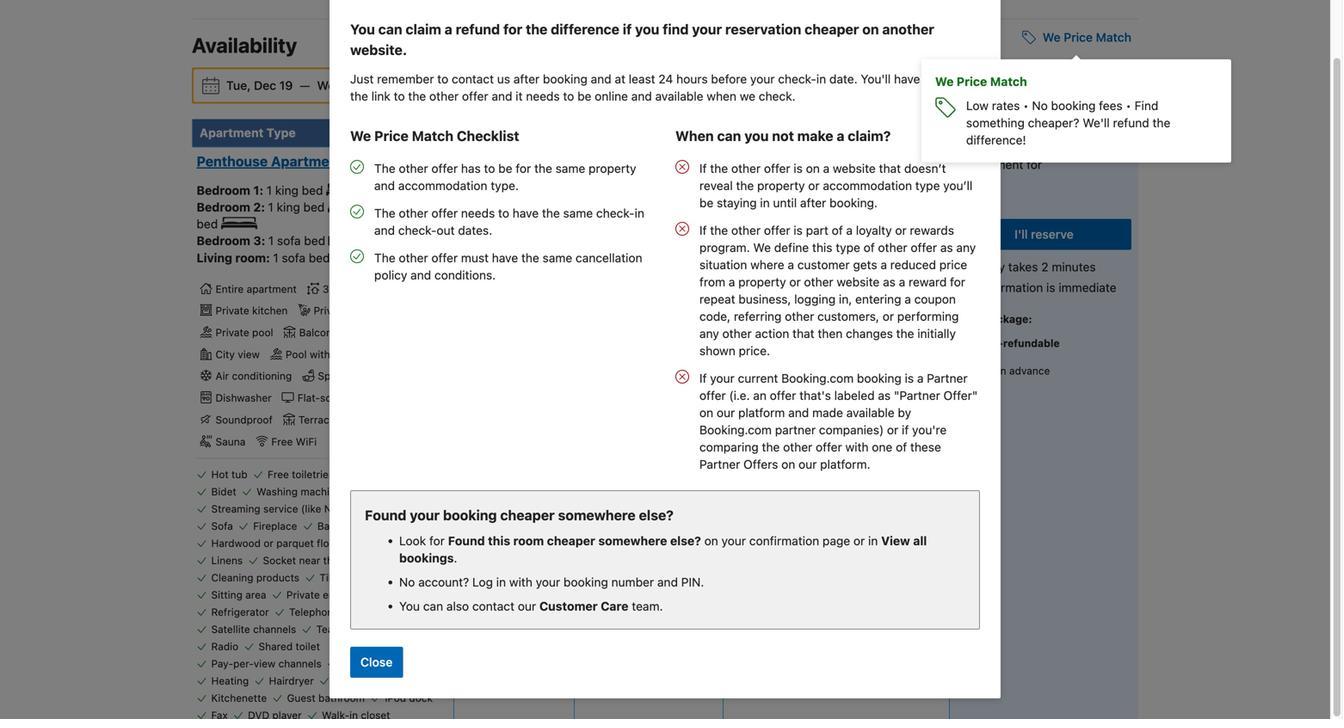 Task type: locate. For each thing, give the bounding box(es) containing it.
cleaning down 13.38
[[617, 217, 654, 227]]

offer up conditions.
[[432, 251, 458, 265]]

or inside if your current booking.com booking is a partner offer (i.e. an offer that's labeled as "partner offer" on our platform and made available by booking.com partner companies) or if you're comparing the other offer with one of these partner offers on our platform.
[[888, 423, 899, 437]]

or down fireplace
[[264, 537, 274, 550]]

0 vertical spatial contact
[[452, 72, 494, 86]]

0 horizontal spatial we price match
[[936, 74, 1028, 89]]

match inside dropdown button
[[1097, 30, 1132, 44]]

refund for we'll
[[1114, 116, 1150, 130]]

the down 'we price match checklist'
[[374, 161, 396, 176]]

1 for bedroom 2:
[[268, 200, 274, 214]]

advance down the package:
[[1010, 365, 1051, 377]]

2 horizontal spatial with
[[846, 440, 869, 455]]

private down 3000
[[314, 305, 347, 317]]

ironing
[[359, 606, 393, 618]]

city
[[216, 349, 235, 361]]

us for give
[[965, 72, 978, 86]]

1 horizontal spatial if
[[902, 423, 909, 437]]

1 king bed for bedroom 2:
[[268, 200, 328, 214]]

that left doesn't
[[880, 161, 901, 176]]

website down gets
[[837, 275, 880, 289]]

satellite channels
[[211, 624, 296, 636]]

apartment inside 1 apartment for $950
[[967, 157, 1024, 172]]

1 vertical spatial property
[[758, 179, 805, 193]]

other inside if the other offer is on a website that doesn't reveal the property or accommodation type you'll be staying in until after booking.
[[732, 161, 761, 176]]

have inside the other offer needs to have the same check-in and check-out dates.
[[513, 206, 539, 220]]

type for accommodation
[[916, 179, 941, 193]]

1 horizontal spatial apartment
[[271, 153, 343, 170]]

view
[[238, 349, 260, 361], [342, 349, 364, 361], [254, 658, 276, 670]]

else? up pin.
[[671, 534, 702, 548]]

0 vertical spatial we price match
[[1043, 30, 1132, 44]]

you inside you can claim a refund for the difference if you find your reservation cheaper on another website.
[[635, 21, 660, 37]]

type for this
[[836, 241, 861, 255]]

1 vertical spatial cleaning
[[211, 572, 254, 584]]

1 horizontal spatial us
[[965, 72, 978, 86]]

if right per
[[700, 223, 707, 238]]

2
[[1042, 260, 1049, 274]]

type.
[[491, 179, 519, 193]]

that
[[880, 161, 901, 176], [793, 327, 815, 341]]

difference!
[[967, 133, 1027, 147]]

king for bedroom 2:
[[277, 200, 300, 214]]

2 vertical spatial if
[[700, 371, 707, 386]]

offer inside you'll have to give us the link to the other offer and it needs to be online and available when we check.
[[462, 89, 489, 103]]

cheaper up room
[[501, 508, 555, 524]]

pool
[[252, 327, 273, 339]]

code,
[[700, 309, 731, 324]]

needs inside you'll have to give us the link to the other offer and it needs to be online and available when we check.
[[526, 89, 560, 103]]

we price match inside dropdown button
[[1043, 30, 1132, 44]]

offer
[[462, 89, 489, 103], [432, 161, 458, 176], [764, 161, 791, 176], [432, 206, 458, 220], [764, 223, 791, 238], [911, 241, 938, 255], [432, 251, 458, 265], [700, 389, 726, 403], [770, 389, 797, 403], [816, 440, 843, 455]]

1 horizontal spatial refund
[[1114, 116, 1150, 130]]

the for the other offer needs to have the same check-in and check-out dates.
[[374, 206, 396, 220]]

if up reveal on the top right of page
[[700, 161, 707, 176]]

offer inside if the other offer is on a website that doesn't reveal the property or accommodation type you'll be staying in until after booking.
[[764, 161, 791, 176]]

for inside the other offer has to be for the same property and accommodation type.
[[516, 161, 531, 176]]

private for private kitchen
[[216, 305, 249, 317]]

0 horizontal spatial check-
[[398, 223, 437, 238]]

1 vertical spatial sofa
[[282, 251, 306, 265]]

2 vertical spatial match
[[412, 128, 454, 144]]

private up the telephone
[[287, 589, 320, 601]]

2 if from the top
[[700, 223, 707, 238]]

1 vertical spatial same
[[564, 206, 593, 220]]

free for free wifi
[[272, 436, 293, 448]]

for inside 1 apartment for $950
[[1027, 157, 1043, 172]]

0 vertical spatial if
[[623, 21, 632, 37]]

in inside if the other offer is on a website that doesn't reveal the property or accommodation type you'll be staying in until after booking.
[[761, 196, 770, 210]]

1 horizontal spatial cleaning
[[617, 217, 654, 227]]

you inside you can claim a refund for the difference if you find your reservation cheaper on another website.
[[350, 21, 375, 37]]

apartment up penthouse
[[200, 126, 264, 140]]

reduced
[[891, 258, 937, 272]]

find
[[1135, 99, 1159, 113]]

referring
[[734, 309, 782, 324]]

can inside you can claim a refund for the difference if you find your reservation cheaper on another website.
[[378, 21, 403, 37]]

same left cancellation on the left
[[543, 251, 573, 265]]

match up fees
[[1097, 30, 1132, 44]]

shower
[[371, 520, 406, 532]]

our down the (i.e.
[[717, 406, 735, 420]]

if for if the other offer is on a website that doesn't reveal the property or accommodation type you'll be staying in until after booking.
[[700, 161, 707, 176]]

type inside if the other offer is part of a loyalty or rewards program. we define this type of other offer as any situation where a customer gets a reduced price from a property or other website as a reward for repeat business, logging in, entering a coupon code, referring other customers, or performing any other action that then changes the initially shown price.
[[836, 241, 861, 255]]

reveal
[[700, 179, 733, 193]]

1 sofa bed down couch image
[[273, 251, 333, 265]]

a inside if the other offer is on a website that doesn't reveal the property or accommodation type you'll be staying in until after booking.
[[824, 161, 830, 176]]

non-refundable down "when can you not make a claim?"
[[750, 155, 832, 167]]

we
[[740, 89, 756, 103]]

price right today's
[[659, 126, 689, 140]]

the inside the other offer must have the same cancellation policy and conditions.
[[522, 251, 540, 265]]

also
[[447, 600, 469, 614]]

0 vertical spatial pay in advance
[[750, 179, 823, 191]]

with inside if your current booking.com booking is a partner offer (i.e. an offer that's labeled as "partner offer" on our platform and made available by booking.com partner companies) or if you're comparing the other offer with one of these partner offers on our platform.
[[846, 440, 869, 455]]

to right the ×
[[484, 161, 495, 176]]

0 vertical spatial with
[[310, 349, 330, 361]]

offer up "number"
[[462, 89, 489, 103]]

a right claim
[[445, 21, 453, 37]]

1 vertical spatial if
[[902, 423, 909, 437]]

private for private bathroom
[[314, 305, 347, 317]]

tile/marble floor
[[320, 572, 399, 584]]

or up logging
[[790, 275, 801, 289]]

a inside if your current booking.com booking is a partner offer (i.e. an offer that's labeled as "partner offer" on our platform and made available by booking.com partner companies) or if you're comparing the other offer with one of these partner offers on our platform.
[[918, 371, 924, 386]]

1 vertical spatial partner
[[700, 458, 741, 472]]

0 vertical spatial apartment
[[967, 157, 1024, 172]]

business,
[[739, 292, 792, 306]]

one
[[872, 440, 893, 455]]

3 if from the top
[[700, 371, 707, 386]]

for inside if the other offer is part of a loyalty or rewards program. we define this type of other offer as any situation where a customer gets a reduced price from a property or other website as a reward for repeat business, logging in, entering a coupon code, referring other customers, or performing any other action that then changes the initially shown price.
[[951, 275, 966, 289]]

this inside if the other offer is part of a loyalty or rewards program. we define this type of other offer as any situation where a customer gets a reduced price from a property or other website as a reward for repeat business, logging in, entering a coupon code, referring other customers, or performing any other action that then changes the initially shown price.
[[813, 241, 833, 255]]

1 horizontal spatial this
[[813, 241, 833, 255]]

1 vertical spatial after
[[801, 196, 827, 210]]

entire
[[216, 283, 244, 295]]

0 vertical spatial free
[[272, 436, 293, 448]]

0 vertical spatial that
[[880, 161, 901, 176]]

of inside if your current booking.com booking is a partner offer (i.e. an offer that's labeled as "partner offer" on our platform and made available by booking.com partner companies) or if you're comparing the other offer with one of these partner offers on our platform.
[[896, 440, 908, 455]]

and down penthouse apartment 'link'
[[374, 179, 395, 193]]

can
[[378, 21, 403, 37], [718, 128, 742, 144], [423, 600, 443, 614]]

no
[[1033, 99, 1048, 113], [399, 576, 415, 590]]

—
[[300, 78, 310, 92]]

0 horizontal spatial cleaning
[[211, 572, 254, 584]]

2 vertical spatial check-
[[398, 223, 437, 238]]

1 inside 1 queen bed
[[391, 200, 397, 214]]

cleaning inside the 13.38 % tax, us$ 250.00 cleaning fee per stay
[[617, 217, 654, 227]]

1 dec from the left
[[254, 78, 276, 92]]

2 accommodation from the left
[[823, 179, 913, 193]]

1 horizontal spatial match
[[991, 74, 1028, 89]]

washing
[[257, 486, 298, 498]]

2 vertical spatial the
[[374, 251, 396, 265]]

have inside the other offer must have the same cancellation policy and conditions.
[[492, 251, 518, 265]]

property up the business,
[[739, 275, 787, 289]]

the inside the other offer must have the same cancellation policy and conditions.
[[374, 251, 396, 265]]

1 vertical spatial type
[[836, 241, 861, 255]]

channels
[[253, 624, 296, 636], [279, 658, 322, 670]]

refundable down make
[[776, 155, 832, 167]]

bathroom
[[350, 305, 398, 317]]

you left find
[[635, 21, 660, 37]]

our down partner
[[799, 458, 817, 472]]

staying
[[717, 196, 757, 210]]

partner up offer"
[[927, 371, 968, 386]]

us inside you'll have to give us the link to the other offer and it needs to be online and available when we check.
[[965, 72, 978, 86]]

same inside the other offer has to be for the same property and accommodation type.
[[556, 161, 586, 176]]

private pool
[[216, 327, 273, 339]]

another
[[883, 21, 935, 37]]

if inside you can claim a refund for the difference if you find your reservation cheaper on another website.
[[623, 21, 632, 37]]

1 vertical spatial found
[[448, 534, 485, 548]]

bed left couch image
[[304, 234, 326, 248]]

same inside the other offer must have the same cancellation policy and conditions.
[[543, 251, 573, 265]]

private up city view
[[216, 327, 249, 339]]

least
[[629, 72, 656, 86]]

of right one
[[896, 440, 908, 455]]

1 horizontal spatial available
[[847, 406, 895, 420]]

1 horizontal spatial refundable
[[1004, 338, 1060, 350]]

0 horizontal spatial you
[[635, 21, 660, 37]]

contact for our
[[473, 600, 515, 614]]

0 vertical spatial 1 sofa bed
[[268, 234, 329, 248]]

is inside if the other offer is on a website that doesn't reveal the property or accommodation type you'll be staying in until after booking.
[[794, 161, 803, 176]]

streaming
[[211, 503, 261, 515]]

0 horizontal spatial after
[[514, 72, 540, 86]]

tub for spa tub
[[339, 370, 356, 382]]

cheaper up date. on the right of page
[[805, 21, 860, 37]]

property inside if the other offer is part of a loyalty or rewards program. we define this type of other offer as any situation where a customer gets a reduced price from a property or other website as a reward for repeat business, logging in, entering a coupon code, referring other customers, or performing any other action that then changes the initially shown price.
[[739, 275, 787, 289]]

dec left 19
[[254, 78, 276, 92]]

towels
[[365, 537, 398, 550]]

the inside the other offer has to be for the same property and accommodation type.
[[374, 161, 396, 176]]

tax,
[[668, 200, 688, 210]]

as up the entering at the top right of the page
[[883, 275, 896, 289]]

we price match checklist
[[350, 128, 520, 144]]

same inside the other offer needs to have the same check-in and check-out dates.
[[564, 206, 593, 220]]

somewhere up number
[[599, 534, 668, 548]]

1 horizontal spatial apartment
[[967, 157, 1024, 172]]

other inside if your current booking.com booking is a partner offer (i.e. an offer that's labeled as "partner offer" on our platform and made available by booking.com partner companies) or if you're comparing the other offer with one of these partner offers on our platform.
[[784, 440, 813, 455]]

0 horizontal spatial advance
[[782, 179, 823, 191]]

0 vertical spatial king
[[275, 183, 299, 198]]

0 vertical spatial non-
[[750, 155, 776, 167]]

of left guests
[[512, 126, 524, 140]]

1 queen bed
[[197, 200, 435, 231]]

0 vertical spatial check-
[[778, 72, 817, 86]]

1 vertical spatial website
[[837, 275, 880, 289]]

booking up "." in the left bottom of the page
[[443, 508, 497, 524]]

this
[[813, 241, 833, 255], [488, 534, 511, 548]]

somewhere up the "look for found this room cheaper somewhere else? on your confirmation page or in"
[[558, 508, 636, 524]]

and inside the other offer has to be for the same property and accommodation type.
[[374, 179, 395, 193]]

you'll
[[861, 72, 891, 86]]

fee
[[656, 217, 670, 227]]

a inside you can claim a refund for the difference if you find your reservation cheaper on another website.
[[445, 21, 453, 37]]

tub
[[339, 370, 356, 382], [232, 469, 248, 481]]

bed inside 1 queen bed
[[197, 217, 218, 231]]

1 vertical spatial tub
[[232, 469, 248, 481]]

satellite
[[211, 624, 250, 636]]

offer inside the other offer has to be for the same property and accommodation type.
[[432, 161, 458, 176]]

0 horizontal spatial no
[[399, 576, 415, 590]]

1 king bed up 1 queen bed
[[267, 183, 327, 198]]

a left loyalty
[[847, 223, 853, 238]]

can for you
[[718, 128, 742, 144]]

checklist
[[457, 128, 520, 144]]

0 vertical spatial 1 king bed
[[267, 183, 327, 198]]

other
[[430, 89, 459, 103], [399, 161, 428, 176], [732, 161, 761, 176], [399, 206, 428, 220], [732, 223, 761, 238], [879, 241, 908, 255], [399, 251, 428, 265], [805, 275, 834, 289], [785, 309, 815, 324], [723, 327, 752, 341], [784, 440, 813, 455]]

can for also
[[423, 600, 443, 614]]

check- up check.
[[778, 72, 817, 86]]

sauna
[[216, 436, 246, 448]]

you up website.
[[350, 21, 375, 37]]

if
[[700, 161, 707, 176], [700, 223, 707, 238], [700, 371, 707, 386]]

feet²
[[352, 283, 374, 295]]

your inside if your current booking.com booking is a partner offer (i.e. an offer that's labeled as "partner offer" on our platform and made available by booking.com partner companies) or if you're comparing the other offer with one of these partner offers on our platform.
[[711, 371, 735, 386]]

apartment for 1 apartment for $950
[[967, 157, 1024, 172]]

0 vertical spatial no
[[1033, 99, 1048, 113]]

1 for bedroom 1:
[[267, 183, 272, 198]]

log
[[473, 576, 493, 590]]

wifi
[[296, 436, 317, 448]]

needs inside the other offer needs to have the same check-in and check-out dates.
[[461, 206, 495, 220]]

you'll have to give us the link to the other offer and it needs to be online and available when we check.
[[350, 72, 978, 103]]

type inside if the other offer is on a website that doesn't reveal the property or accommodation type you'll be staying in until after booking.
[[916, 179, 941, 193]]

2 us from the left
[[965, 72, 978, 86]]

hardwood
[[211, 537, 261, 550]]

1 vertical spatial your
[[957, 313, 982, 326]]

service
[[263, 503, 298, 515]]

accommodation
[[398, 179, 488, 193], [823, 179, 913, 193]]

0 vertical spatial if
[[700, 161, 707, 176]]

to left give
[[924, 72, 935, 86]]

0 vertical spatial pay
[[750, 179, 767, 191]]

for up "bookings" at the bottom left of page
[[430, 534, 445, 548]]

and left queen
[[368, 200, 391, 214]]

the
[[526, 21, 548, 37], [350, 89, 368, 103], [408, 89, 426, 103], [1153, 116, 1171, 130], [535, 161, 553, 176], [711, 161, 728, 176], [736, 179, 754, 193], [542, 206, 560, 220], [711, 223, 728, 238], [522, 251, 540, 265], [897, 327, 915, 341], [762, 440, 780, 455], [323, 555, 339, 567]]

booking inside if your current booking.com booking is a partner offer (i.e. an offer that's labeled as "partner offer" on our platform and made available by booking.com partner companies) or if you're comparing the other offer with one of these partner offers on our platform.
[[857, 371, 902, 386]]

no right floor
[[399, 576, 415, 590]]

0 horizontal spatial needs
[[461, 206, 495, 220]]

if inside if the other offer is part of a loyalty or rewards program. we define this type of other offer as any situation where a customer gets a reduced price from a property or other website as a reward for repeat business, logging in, entering a coupon code, referring other customers, or performing any other action that then changes the initially shown price.
[[700, 223, 707, 238]]

have right the must
[[492, 251, 518, 265]]

linens
[[211, 555, 243, 567]]

1 sofa bed for bedroom 3:
[[268, 234, 329, 248]]

is
[[794, 161, 803, 176], [794, 223, 803, 238], [1047, 281, 1056, 295], [905, 371, 914, 386]]

or
[[809, 179, 820, 193], [896, 223, 907, 238], [790, 275, 801, 289], [883, 309, 895, 324], [888, 423, 899, 437], [359, 520, 369, 532], [854, 534, 865, 548], [264, 537, 274, 550]]

the down guests
[[535, 161, 553, 176]]

to down 'just remember to contact us after booking and at least 24 hours before your check-in date.' at the top
[[563, 89, 575, 103]]

pay in advance up until
[[750, 179, 823, 191]]

0 horizontal spatial if
[[623, 21, 632, 37]]

0 horizontal spatial you
[[350, 21, 375, 37]]

1 horizontal spatial advance
[[1010, 365, 1051, 377]]

1 vertical spatial somewhere
[[599, 534, 668, 548]]

be inside you'll have to give us the link to the other offer and it needs to be online and available when we check.
[[578, 89, 592, 103]]

couch image
[[333, 251, 354, 263]]

apartment for entire apartment
[[247, 283, 297, 295]]

in inside the other offer needs to have the same check-in and check-out dates.
[[635, 206, 645, 220]]

3 the from the top
[[374, 251, 396, 265]]

1 vertical spatial can
[[718, 128, 742, 144]]

or inside if the other offer is on a website that doesn't reveal the property or accommodation type you'll be staying in until after booking.
[[809, 179, 820, 193]]

close button
[[350, 647, 403, 678]]

if inside if your current booking.com booking is a partner offer (i.e. an offer that's labeled as "partner offer" on our platform and made available by booking.com partner companies) or if you're comparing the other offer with one of these partner offers on our platform.
[[700, 371, 707, 386]]

to down remember
[[394, 89, 405, 103]]

0 vertical spatial be
[[578, 89, 592, 103]]

package:
[[984, 313, 1033, 326]]

1 horizontal spatial with
[[510, 576, 533, 590]]

1 horizontal spatial dec
[[349, 78, 372, 92]]

a up spa tub
[[333, 349, 339, 361]]

any up 'it'
[[957, 241, 976, 255]]

0 vertical spatial somewhere
[[558, 508, 636, 524]]

1 horizontal spatial you
[[399, 600, 420, 614]]

can up website.
[[378, 21, 403, 37]]

you up 'maker'
[[399, 600, 420, 614]]

when
[[676, 128, 714, 144]]

other inside you'll have to give us the link to the other offer and it needs to be online and available when we check.
[[430, 89, 459, 103]]

cleaning down 'linens'
[[211, 572, 254, 584]]

your for your choices
[[731, 126, 758, 140]]

0 vertical spatial else?
[[639, 508, 674, 524]]

the inside the other offer needs to have the same check-in and check-out dates.
[[374, 206, 396, 220]]

tub for hot tub
[[232, 469, 248, 481]]

and left pin.
[[658, 576, 678, 590]]

0 horizontal spatial tub
[[232, 469, 248, 481]]

more details on meals and payment options image
[[932, 153, 944, 165]]

offer left the (i.e.
[[700, 389, 726, 403]]

refund inside find something cheaper? we'll refund the difference!
[[1114, 116, 1150, 130]]

1 vertical spatial be
[[499, 161, 513, 176]]

toilet
[[380, 503, 406, 515]]

0 vertical spatial cleaning
[[617, 217, 654, 227]]

1 horizontal spatial that
[[880, 161, 901, 176]]

1 sofa bed for living room:
[[273, 251, 333, 265]]

us right give
[[965, 72, 978, 86]]

property up excluded:
[[589, 161, 637, 176]]

bed for bedroom 1:
[[302, 183, 323, 198]]

3000 feet²
[[323, 283, 374, 295]]

1 vertical spatial needs
[[461, 206, 495, 220]]

0 vertical spatial advance
[[782, 179, 823, 191]]

1 accommodation from the left
[[398, 179, 488, 193]]

1 the from the top
[[374, 161, 396, 176]]

property
[[589, 161, 637, 176], [758, 179, 805, 193], [739, 275, 787, 289]]

you'll
[[944, 179, 973, 193]]

free toiletries
[[268, 469, 334, 481]]

non- down your package:
[[978, 338, 1004, 350]]

platform.
[[821, 458, 871, 472]]

us$
[[690, 200, 708, 210]]

if inside if the other offer is on a website that doesn't reveal the property or accommodation type you'll be staying in until after booking.
[[700, 161, 707, 176]]

1 vertical spatial cheaper
[[501, 508, 555, 524]]

in,
[[839, 292, 853, 306]]

1 vertical spatial else?
[[671, 534, 702, 548]]

property up until
[[758, 179, 805, 193]]

be inside the other offer has to be for the same property and accommodation type.
[[499, 161, 513, 176]]

or up part
[[809, 179, 820, 193]]

after up part
[[801, 196, 827, 210]]

1 vertical spatial pay in advance
[[978, 365, 1051, 377]]

hours
[[677, 72, 708, 86]]

1 if from the top
[[700, 161, 707, 176]]

we price match up low
[[936, 74, 1028, 89]]

2 the from the top
[[374, 206, 396, 220]]

if right "difference"
[[623, 21, 632, 37]]

your right find
[[692, 21, 722, 37]]

1 vertical spatial our
[[799, 458, 817, 472]]

apartment inside 'link'
[[271, 153, 343, 170]]

1 vertical spatial pay
[[978, 365, 995, 377]]

that inside if the other offer is part of a loyalty or rewards program. we define this type of other offer as any situation where a customer gets a reduced price from a property or other website as a reward for repeat business, logging in, entering a coupon code, referring other customers, or performing any other action that then changes the initially shown price.
[[793, 327, 815, 341]]

non-
[[750, 155, 776, 167], [978, 338, 1004, 350]]

be
[[578, 89, 592, 103], [499, 161, 513, 176], [700, 196, 714, 210]]

action
[[755, 327, 790, 341]]

1 vertical spatial non-refundable
[[978, 338, 1060, 350]]

guest
[[287, 692, 316, 705]]

desk
[[419, 572, 443, 584]]

find
[[663, 21, 689, 37]]

0 horizontal spatial that
[[793, 327, 815, 341]]

private for private pool
[[216, 327, 249, 339]]

us for contact
[[497, 72, 511, 86]]

2 horizontal spatial can
[[718, 128, 742, 144]]

apartment down difference!
[[967, 157, 1024, 172]]

1 vertical spatial the
[[374, 206, 396, 220]]

refund
[[456, 21, 500, 37], [1114, 116, 1150, 130]]

website up booking. at top right
[[833, 161, 876, 176]]

that left then
[[793, 327, 815, 341]]

1 us from the left
[[497, 72, 511, 86]]

for up it
[[504, 21, 523, 37]]

$950 inside 1 apartment for $950
[[957, 178, 999, 198]]

1 horizontal spatial tub
[[339, 370, 356, 382]]

bed for bedroom 2:
[[304, 200, 325, 214]]

to down type.
[[498, 206, 510, 220]]

1 king bed down penthouse apartment 'link'
[[268, 200, 328, 214]]

rates
[[992, 99, 1021, 113]]

1 vertical spatial $950
[[957, 178, 999, 198]]

the down 'performing'
[[897, 327, 915, 341]]

2 vertical spatial as
[[878, 389, 891, 403]]

and inside the other offer needs to have the same check-in and check-out dates.
[[374, 223, 395, 238]]

pay in advance down the package:
[[978, 365, 1051, 377]]

refund for a
[[456, 21, 500, 37]]

0 vertical spatial refund
[[456, 21, 500, 37]]

0 vertical spatial same
[[556, 161, 586, 176]]

no up cheaper?
[[1033, 99, 1048, 113]]

1 vertical spatial available
[[847, 406, 895, 420]]

is inside if the other offer is part of a loyalty or rewards program. we define this type of other offer as any situation where a customer gets a reduced price from a property or other website as a reward for repeat business, logging in, entering a coupon code, referring other customers, or performing any other action that then changes the initially shown price.
[[794, 223, 803, 238]]

0 vertical spatial sofa
[[277, 234, 301, 248]]

2 vertical spatial property
[[739, 275, 787, 289]]

found
[[365, 508, 407, 524], [448, 534, 485, 548]]

bed up 1 queen bed
[[302, 183, 323, 198]]

1 vertical spatial non-
[[978, 338, 1004, 350]]

property inside the other offer has to be for the same property and accommodation type.
[[589, 161, 637, 176]]

price up low
[[957, 74, 988, 89]]

available inside if your current booking.com booking is a partner offer (i.e. an offer that's labeled as "partner offer" on our platform and made available by booking.com partner companies) or if you're comparing the other offer with one of these partner offers on our platform.
[[847, 406, 895, 420]]

0 vertical spatial the
[[374, 161, 396, 176]]

number of guests
[[461, 126, 567, 140]]

refund inside you can claim a refund for the difference if you find your reservation cheaper on another website.
[[456, 21, 500, 37]]

apartment up kitchen
[[247, 283, 297, 295]]

0 vertical spatial booking.com
[[782, 371, 854, 386]]

for down cheaper?
[[1027, 157, 1043, 172]]

dock
[[409, 692, 433, 705]]

0 vertical spatial you
[[635, 21, 660, 37]]

for down price
[[951, 275, 966, 289]]

price inside dropdown button
[[1064, 30, 1093, 44]]

on left another
[[863, 21, 880, 37]]

accommodation down has
[[398, 179, 488, 193]]

with
[[310, 349, 330, 361], [846, 440, 869, 455], [510, 576, 533, 590]]

sofa down 1 queen bed
[[277, 234, 301, 248]]

booking up the customer
[[564, 576, 609, 590]]

per-
[[233, 658, 254, 670]]

occupancy image
[[460, 155, 471, 167]]

1 horizontal spatial check-
[[597, 206, 635, 220]]

if for if the other offer is part of a loyalty or rewards program. we define this type of other offer as any situation where a customer gets a reduced price from a property or other website as a reward for repeat business, logging in, entering a coupon code, referring other customers, or performing any other action that then changes the initially shown price.
[[700, 223, 707, 238]]

0 horizontal spatial found
[[365, 508, 407, 524]]

is inside if your current booking.com booking is a partner offer (i.e. an offer that's labeled as "partner offer" on our platform and made available by booking.com partner companies) or if you're comparing the other offer with one of these partner offers on our platform.
[[905, 371, 914, 386]]

your up the (i.e.
[[711, 371, 735, 386]]

website inside if the other offer is part of a loyalty or rewards program. we define this type of other offer as any situation where a customer gets a reduced price from a property or other website as a reward for repeat business, logging in, entering a coupon code, referring other customers, or performing any other action that then changes the initially shown price.
[[837, 275, 880, 289]]

other inside the other offer needs to have the same check-in and check-out dates.
[[399, 206, 428, 220]]

team.
[[632, 600, 663, 614]]

soundproof
[[216, 414, 273, 426]]



Task type: describe. For each thing, give the bounding box(es) containing it.
streaming service (like netflix)
[[211, 503, 360, 515]]

1 vertical spatial advance
[[1010, 365, 1051, 377]]

part
[[806, 223, 829, 238]]

shared toilet
[[259, 641, 320, 653]]

2 dec from the left
[[349, 78, 372, 92]]

remember
[[377, 72, 434, 86]]

1 vertical spatial you
[[745, 128, 769, 144]]

a down the define
[[788, 258, 795, 272]]

and left it
[[492, 89, 513, 103]]

shown
[[700, 344, 736, 358]]

0 vertical spatial as
[[941, 241, 954, 255]]

1 horizontal spatial any
[[957, 241, 976, 255]]

excluded:
[[585, 200, 629, 210]]

private kitchen
[[216, 305, 288, 317]]

of up gets
[[864, 241, 875, 255]]

you can claim a refund for the difference if you find your reservation cheaper on another website.
[[350, 21, 935, 58]]

1 horizontal spatial our
[[717, 406, 735, 420]]

tea/coffee maker
[[317, 624, 402, 636]]

cancellation
[[576, 251, 643, 265]]

that inside if the other offer is on a website that doesn't reveal the property or accommodation type you'll be staying in until after booking.
[[880, 161, 901, 176]]

entrance
[[323, 589, 366, 601]]

penthouse apartment
[[197, 153, 343, 170]]

dates.
[[458, 223, 493, 238]]

iron
[[422, 624, 440, 636]]

contact for us
[[452, 72, 494, 86]]

0 vertical spatial apartment
[[200, 126, 264, 140]]

that's
[[800, 389, 832, 403]]

can for claim
[[378, 21, 403, 37]]

the inside if your current booking.com booking is a partner offer (i.e. an offer that's labeled as "partner offer" on our platform and made available by booking.com partner companies) or if you're comparing the other offer with one of these partner offers on our platform.
[[762, 440, 780, 455]]

1 vertical spatial any
[[700, 327, 720, 341]]

0 horizontal spatial this
[[488, 534, 511, 548]]

bedroom 2:
[[197, 200, 268, 214]]

conditions.
[[435, 268, 496, 282]]

you for you can also contact our customer care team.
[[399, 600, 420, 614]]

view up spa tub
[[342, 349, 364, 361]]

view all bookings
[[399, 534, 928, 566]]

an
[[754, 389, 767, 403]]

1 vertical spatial we price match
[[936, 74, 1028, 89]]

hardwood or parquet floors
[[211, 537, 345, 550]]

be inside if the other offer is on a website that doesn't reveal the property or accommodation type you'll be staying in until after booking.
[[700, 196, 714, 210]]

the other offer has to be for the same property and accommodation type.
[[374, 161, 637, 193]]

booking up cheaper?
[[1052, 99, 1096, 113]]

spa
[[318, 370, 337, 382]]

search
[[854, 78, 893, 92]]

and down least
[[632, 89, 652, 103]]

apartment type
[[200, 126, 296, 140]]

your up you can also contact our customer care team.
[[536, 576, 561, 590]]

offer inside the other offer must have the same cancellation policy and conditions.
[[432, 251, 458, 265]]

sofa for bedroom 3:
[[277, 234, 301, 248]]

view
[[882, 534, 911, 548]]

your inside you can claim a refund for the difference if you find your reservation cheaper on another website.
[[692, 21, 722, 37]]

by
[[898, 406, 912, 420]]

machine
[[301, 486, 341, 498]]

1 vertical spatial match
[[991, 74, 1028, 89]]

air
[[216, 370, 229, 382]]

products
[[256, 572, 300, 584]]

confirmation
[[750, 534, 820, 548]]

price down link
[[375, 128, 409, 144]]

your left confirmation
[[722, 534, 746, 548]]

program.
[[700, 241, 750, 255]]

the for the other offer must have the same cancellation policy and conditions.
[[374, 251, 396, 265]]

the down remember
[[408, 89, 426, 103]]

the inside you can claim a refund for the difference if you find your reservation cheaper on another website.
[[526, 21, 548, 37]]

on inside if the other offer is on a website that doesn't reveal the property or accommodation type you'll be staying in until after booking.
[[806, 161, 820, 176]]

we inside dropdown button
[[1043, 30, 1061, 44]]

other inside the other offer has to be for the same property and accommodation type.
[[399, 161, 428, 176]]

coupon
[[915, 292, 956, 306]]

have inside you'll have to give us the link to the other offer and it needs to be online and available when we check.
[[895, 72, 921, 86]]

other inside the other offer must have the same cancellation policy and conditions.
[[399, 251, 428, 265]]

view down shared
[[254, 658, 276, 670]]

after inside if the other offer is on a website that doesn't reveal the property or accommodation type you'll be staying in until after booking.
[[801, 196, 827, 210]]

maker
[[372, 624, 402, 636]]

0 vertical spatial non-refundable
[[750, 155, 832, 167]]

offer inside the other offer needs to have the same check-in and check-out dates.
[[432, 206, 458, 220]]

1 vertical spatial channels
[[279, 658, 322, 670]]

if inside if your current booking.com booking is a partner offer (i.e. an offer that's labeled as "partner offer" on our platform and made available by booking.com partner companies) or if you're comparing the other offer with one of these partner offers on our platform.
[[902, 423, 909, 437]]

where
[[751, 258, 785, 272]]

give
[[938, 72, 961, 86]]

repeat
[[700, 292, 736, 306]]

date.
[[830, 72, 858, 86]]

offers
[[744, 458, 779, 472]]

as inside if your current booking.com booking is a partner offer (i.e. an offer that's labeled as "partner offer" on our platform and made available by booking.com partner companies) or if you're comparing the other offer with one of these partner offers on our platform.
[[878, 389, 891, 403]]

on right 'offers'
[[782, 458, 796, 472]]

0 horizontal spatial pay in advance
[[750, 179, 823, 191]]

out
[[437, 223, 455, 238]]

claim
[[406, 21, 442, 37]]

accommodation inside if the other offer is on a website that doesn't reveal the property or accommodation type you'll be staying in until after booking.
[[823, 179, 913, 193]]

1 vertical spatial refundable
[[1004, 338, 1060, 350]]

bed for living room:
[[309, 251, 330, 265]]

a down reduced
[[899, 275, 906, 289]]

hot tub
[[211, 469, 248, 481]]

or up the towels
[[359, 520, 369, 532]]

in left date. on the right of page
[[817, 72, 827, 86]]

for inside you can claim a refund for the difference if you find your reservation cheaper on another website.
[[504, 21, 523, 37]]

a right make
[[837, 128, 845, 144]]

website inside if the other offer is on a website that doesn't reveal the property or accommodation type you'll be staying in until after booking.
[[833, 161, 876, 176]]

tv
[[356, 392, 370, 404]]

you're
[[913, 423, 947, 437]]

loyalty
[[856, 223, 892, 238]]

offer down rewards
[[911, 241, 938, 255]]

or down the entering at the top right of the page
[[883, 309, 895, 324]]

bed for bedroom 3:
[[304, 234, 326, 248]]

2 vertical spatial with
[[510, 576, 533, 590]]

near
[[299, 555, 321, 567]]

until
[[774, 196, 797, 210]]

pool with a view
[[286, 349, 364, 361]]

flat-
[[298, 392, 320, 404]]

pin.
[[682, 576, 705, 590]]

the inside find something cheaper? we'll refund the difference!
[[1153, 116, 1171, 130]]

bathtub
[[318, 520, 356, 532]]

companies)
[[819, 423, 884, 437]]

1 horizontal spatial pay
[[978, 365, 995, 377]]

tue,
[[226, 78, 251, 92]]

0 horizontal spatial booking.com
[[700, 423, 772, 437]]

0 vertical spatial channels
[[253, 624, 296, 636]]

just
[[350, 72, 374, 86]]

6
[[484, 156, 491, 168]]

on inside you can claim a refund for the difference if you find your reservation cheaper on another website.
[[863, 21, 880, 37]]

pool
[[286, 349, 307, 361]]

1 vertical spatial as
[[883, 275, 896, 289]]

when can you not make a claim?
[[676, 128, 891, 144]]

immediate
[[1059, 281, 1117, 295]]

offer right an
[[770, 389, 797, 403]]

0 horizontal spatial refundable
[[776, 155, 832, 167]]

offer up the define
[[764, 223, 791, 238]]

has
[[461, 161, 481, 176]]

tea/coffee
[[317, 624, 369, 636]]

comparing
[[700, 440, 759, 455]]

1 vertical spatial no
[[399, 576, 415, 590]]

0 horizontal spatial $950
[[580, 156, 616, 173]]

the inside the other offer needs to have the same check-in and check-out dates.
[[542, 206, 560, 220]]

accommodation inside the other offer has to be for the same property and accommodation type.
[[398, 179, 488, 193]]

1 horizontal spatial no
[[1033, 99, 1048, 113]]

of right part
[[832, 223, 843, 238]]

property inside if the other offer is on a website that doesn't reveal the property or accommodation type you'll be staying in until after booking.
[[758, 179, 805, 193]]

or right loyalty
[[896, 223, 907, 238]]

to right remember
[[438, 72, 449, 86]]

the up reveal on the top right of page
[[711, 161, 728, 176]]

in up until
[[770, 179, 779, 191]]

1 horizontal spatial pay in advance
[[978, 365, 1051, 377]]

king for bedroom 1:
[[275, 183, 299, 198]]

socket near the bed
[[263, 555, 360, 567]]

2 vertical spatial cheaper
[[547, 534, 596, 548]]

changes
[[846, 327, 893, 341]]

and inside the other offer must have the same cancellation policy and conditions.
[[411, 268, 431, 282]]

available inside you'll have to give us the link to the other offer and it needs to be online and available when we check.
[[656, 89, 704, 103]]

the up staying at the top right
[[736, 179, 754, 193]]

and left at
[[591, 72, 612, 86]]

we inside if the other offer is part of a loyalty or rewards program. we define this type of other offer as any situation where a customer gets a reduced price from a property or other website as a reward for repeat business, logging in, entering a coupon code, referring other customers, or performing any other action that then changes the initially shown price.
[[754, 241, 771, 255]]

1 horizontal spatial non-refundable
[[978, 338, 1060, 350]]

something
[[967, 116, 1025, 130]]

choices
[[761, 126, 809, 140]]

on left confirmation
[[705, 534, 719, 548]]

tue, dec 19 — wed, dec 20
[[226, 78, 390, 92]]

it only takes 2 minutes confirmation is immediate
[[972, 260, 1117, 295]]

low
[[967, 99, 989, 113]]

not
[[772, 128, 795, 144]]

1 king bed for bedroom 1:
[[267, 183, 327, 198]]

0 horizontal spatial match
[[412, 128, 454, 144]]

the down just
[[350, 89, 368, 103]]

living room:
[[197, 251, 273, 265]]

1 horizontal spatial partner
[[927, 371, 968, 386]]

rewards
[[910, 223, 955, 238]]

2 vertical spatial our
[[518, 600, 536, 614]]

2 horizontal spatial our
[[799, 458, 817, 472]]

and inside if your current booking.com booking is a partner offer (i.e. an offer that's labeled as "partner offer" on our platform and made available by booking.com partner companies) or if you're comparing the other offer with one of these partner offers on our platform.
[[789, 406, 809, 420]]

offer up platform.
[[816, 440, 843, 455]]

your up look
[[410, 508, 440, 524]]

sofa for living room:
[[282, 251, 306, 265]]

the inside the other offer has to be for the same property and accommodation type.
[[535, 161, 553, 176]]

× 6
[[474, 155, 491, 168]]

washing machine
[[257, 486, 341, 498]]

if for if your current booking.com booking is a partner offer (i.e. an offer that's labeled as "partner offer" on our platform and made available by booking.com partner companies) or if you're comparing the other offer with one of these partner offers on our platform.
[[700, 371, 707, 386]]

the up program.
[[711, 223, 728, 238]]

a down situation
[[729, 275, 736, 289]]

on up comparing
[[700, 406, 714, 420]]

change
[[807, 78, 851, 92]]

we'll
[[1083, 116, 1110, 130]]

to inside the other offer needs to have the same check-in and check-out dates.
[[498, 206, 510, 220]]

is inside it only takes 2 minutes confirmation is immediate
[[1047, 281, 1056, 295]]

you for you can claim a refund for the difference if you find your reservation cheaper on another website.
[[350, 21, 375, 37]]

hairdryer
[[269, 675, 314, 687]]

your package:
[[957, 313, 1033, 326]]

guest bathroom
[[287, 692, 365, 705]]

private bathroom
[[314, 305, 398, 317]]

your up check.
[[751, 72, 775, 86]]

wed, dec 20 button
[[310, 70, 397, 101]]

20
[[375, 78, 390, 92]]

free for free toiletries
[[268, 469, 289, 481]]

the down floors
[[323, 555, 339, 567]]

to inside the other offer has to be for the same property and accommodation type.
[[484, 161, 495, 176]]

in down the package:
[[998, 365, 1007, 377]]

or right page
[[854, 534, 865, 548]]

bedroom 3:
[[197, 234, 268, 248]]

in right log
[[497, 576, 506, 590]]

the for the other offer has to be for the same property and accommodation type.
[[374, 161, 396, 176]]

a down reward
[[905, 292, 912, 306]]

1 inside 1 apartment for $950
[[957, 157, 963, 172]]

private for private entrance
[[287, 589, 320, 601]]

customer
[[540, 600, 598, 614]]

0 horizontal spatial pay
[[750, 179, 767, 191]]

a right gets
[[881, 258, 888, 272]]

partner
[[776, 423, 816, 437]]

booking down "difference"
[[543, 72, 588, 86]]

refrigerator
[[211, 606, 269, 618]]

view down private pool
[[238, 349, 260, 361]]

bed up tile/marble
[[342, 555, 360, 567]]

1 for living room:
[[273, 251, 279, 265]]

1 for bedroom 3:
[[268, 234, 274, 248]]

your for your package:
[[957, 313, 982, 326]]

cheaper inside you can claim a refund for the difference if you find your reservation cheaper on another website.
[[805, 21, 860, 37]]

couch image
[[329, 234, 350, 246]]

in left view
[[869, 534, 878, 548]]

difference
[[551, 21, 620, 37]]

0 horizontal spatial with
[[310, 349, 330, 361]]



Task type: vqa. For each thing, say whether or not it's contained in the screenshot.
the 20 on the left top of page
yes



